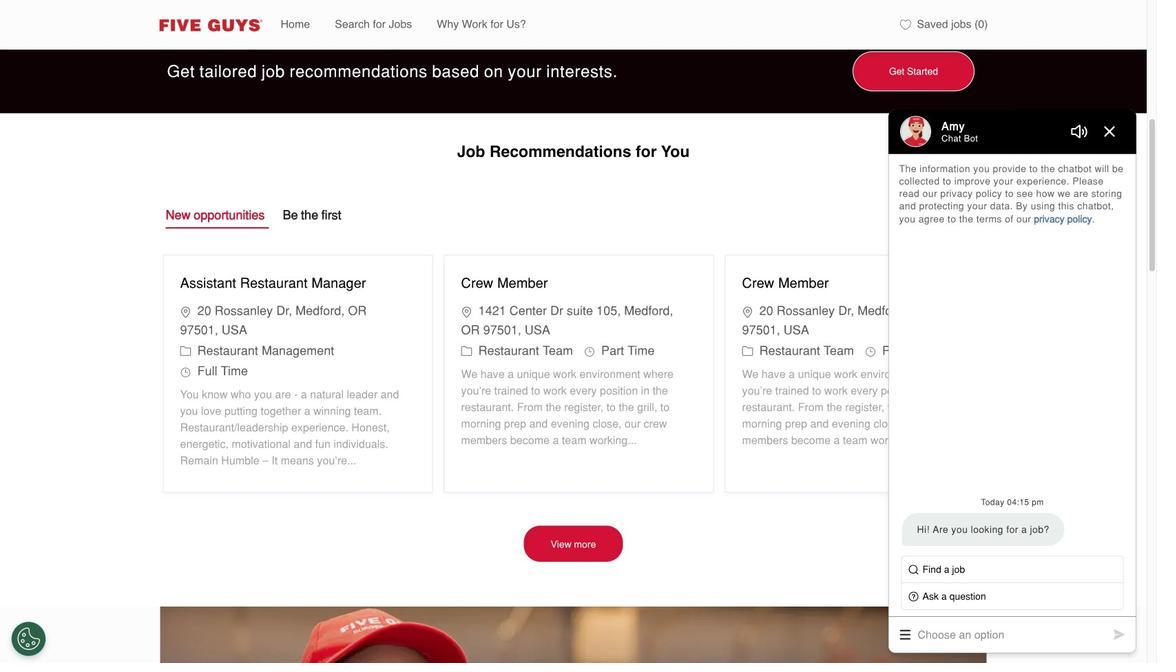 Task type: describe. For each thing, give the bounding box(es) containing it.
1 tab list from the left
[[166, 205, 283, 239]]

1 vertical spatial list
[[157, 249, 995, 499]]

career level 7 image for 1st map pin icon from right
[[742, 344, 753, 357]]

3 list item from the left
[[425, 0, 539, 50]]

2 tab list from the left
[[283, 205, 359, 239]]

heart image
[[900, 19, 911, 30]]

time image
[[584, 344, 595, 357]]

1 list item from the left
[[268, 0, 323, 50]]

0 vertical spatial list
[[268, 0, 892, 50]]



Task type: vqa. For each thing, say whether or not it's contained in the screenshot.
1st tab list from right
yes



Task type: locate. For each thing, give the bounding box(es) containing it.
2 list item from the left
[[323, 0, 425, 50]]

career level 7 image
[[180, 344, 191, 357], [461, 344, 472, 357], [742, 344, 753, 357]]

1 horizontal spatial time image
[[865, 344, 876, 357]]

1 horizontal spatial map pin image
[[742, 305, 753, 318]]

0 vertical spatial time image
[[865, 344, 876, 357]]

0 horizontal spatial map pin image
[[461, 305, 472, 318]]

career level 7 image for map pin image
[[180, 344, 191, 357]]

time image for map pin image career level 7 icon
[[180, 365, 191, 378]]

0 horizontal spatial time image
[[180, 365, 191, 378]]

3 career level 7 image from the left
[[742, 344, 753, 357]]

2 horizontal spatial career level 7 image
[[742, 344, 753, 357]]

career level 7 image for 1st map pin icon from the left
[[461, 344, 472, 357]]

2 career level 7 image from the left
[[461, 344, 472, 357]]

list item
[[268, 0, 323, 50], [323, 0, 425, 50], [425, 0, 539, 50]]

list
[[268, 0, 892, 50], [157, 249, 995, 499]]

0 horizontal spatial career level 7 image
[[180, 344, 191, 357]]

1 vertical spatial time image
[[180, 365, 191, 378]]

time image
[[865, 344, 876, 357], [180, 365, 191, 378]]

tab list
[[166, 205, 283, 239], [283, 205, 359, 239]]

1 horizontal spatial career level 7 image
[[461, 344, 472, 357]]

map pin image
[[461, 305, 472, 318], [742, 305, 753, 318]]

2 map pin image from the left
[[742, 305, 753, 318]]

map pin image
[[180, 305, 191, 318]]

company logo image
[[151, 14, 268, 36]]

1 map pin image from the left
[[461, 305, 472, 318]]

1 career level 7 image from the left
[[180, 344, 191, 357]]

time image for career level 7 icon for 1st map pin icon from right
[[865, 344, 876, 357]]



